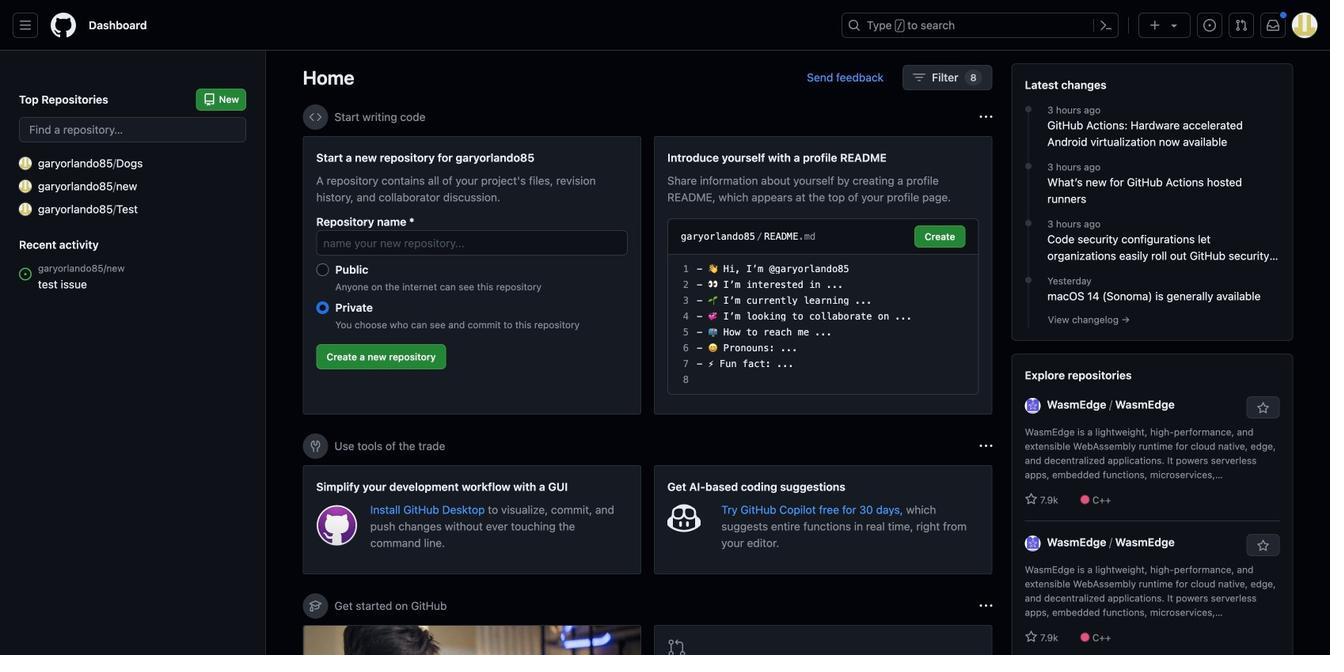 Task type: vqa. For each thing, say whether or not it's contained in the screenshot.
748113b to the bottom
no



Task type: locate. For each thing, give the bounding box(es) containing it.
star image
[[1025, 494, 1038, 506], [1025, 631, 1038, 644]]

plus image
[[1149, 19, 1162, 32]]

new image
[[19, 180, 32, 193]]

homepage image
[[51, 13, 76, 38]]

1 vertical spatial why am i seeing this? image
[[980, 600, 993, 613]]

notifications image
[[1267, 19, 1280, 32]]

start a new repository element
[[303, 136, 642, 415]]

2 why am i seeing this? image from the top
[[980, 600, 993, 613]]

0 vertical spatial star this repository image
[[1258, 402, 1270, 415]]

filter image
[[913, 71, 926, 84]]

2 star this repository image from the top
[[1258, 540, 1270, 553]]

0 vertical spatial why am i seeing this? image
[[980, 440, 993, 453]]

None submit
[[915, 226, 966, 248]]

0 vertical spatial star image
[[1025, 494, 1038, 506]]

star image for @wasmedge profile icon
[[1025, 631, 1038, 644]]

1 vertical spatial star this repository image
[[1258, 540, 1270, 553]]

1 star image from the top
[[1025, 494, 1038, 506]]

None radio
[[316, 264, 329, 276], [316, 302, 329, 314], [316, 264, 329, 276], [316, 302, 329, 314]]

1 why am i seeing this? image from the top
[[980, 440, 993, 453]]

why am i seeing this? image
[[980, 440, 993, 453], [980, 600, 993, 613]]

star this repository image for @wasmedge profile image
[[1258, 402, 1270, 415]]

dot fill image
[[1023, 103, 1035, 116], [1023, 160, 1035, 173], [1023, 217, 1035, 230], [1023, 274, 1035, 287]]

git pull request image
[[668, 639, 687, 656]]

why am i seeing this? image
[[980, 111, 993, 124]]

github desktop image
[[316, 505, 358, 547]]

star this repository image for @wasmedge profile icon
[[1258, 540, 1270, 553]]

get ai-based coding suggestions element
[[654, 466, 993, 575]]

star this repository image
[[1258, 402, 1270, 415], [1258, 540, 1270, 553]]

introduce yourself with a profile readme element
[[654, 136, 993, 415]]

3 dot fill image from the top
[[1023, 217, 1035, 230]]

1 vertical spatial star image
[[1025, 631, 1038, 644]]

1 star this repository image from the top
[[1258, 402, 1270, 415]]

2 dot fill image from the top
[[1023, 160, 1035, 173]]

none submit inside introduce yourself with a profile readme element
[[915, 226, 966, 248]]

name your new repository... text field
[[316, 231, 628, 256]]

tools image
[[309, 440, 322, 453]]

2 star image from the top
[[1025, 631, 1038, 644]]

@wasmedge profile image
[[1025, 536, 1041, 552]]



Task type: describe. For each thing, give the bounding box(es) containing it.
Top Repositories search field
[[19, 117, 246, 143]]

@wasmedge profile image
[[1025, 398, 1041, 414]]

open issue image
[[19, 268, 32, 281]]

1 dot fill image from the top
[[1023, 103, 1035, 116]]

explore element
[[1012, 63, 1294, 656]]

mortar board image
[[309, 600, 322, 613]]

test image
[[19, 203, 32, 216]]

Find a repository… text field
[[19, 117, 246, 143]]

simplify your development workflow with a gui element
[[303, 466, 642, 575]]

star image for @wasmedge profile image
[[1025, 494, 1038, 506]]

what is github? image
[[304, 627, 641, 656]]

why am i seeing this? image for simplify your development workflow with a gui element
[[980, 440, 993, 453]]

git pull request image
[[1236, 19, 1248, 32]]

4 dot fill image from the top
[[1023, 274, 1035, 287]]

triangle down image
[[1168, 19, 1181, 32]]

issue opened image
[[1204, 19, 1217, 32]]

dogs image
[[19, 157, 32, 170]]

why am i seeing this? image for what is github? element
[[980, 600, 993, 613]]

explore repositories navigation
[[1012, 354, 1294, 656]]

what is github? element
[[303, 626, 642, 656]]

code image
[[309, 111, 322, 124]]

command palette image
[[1100, 19, 1113, 32]]



